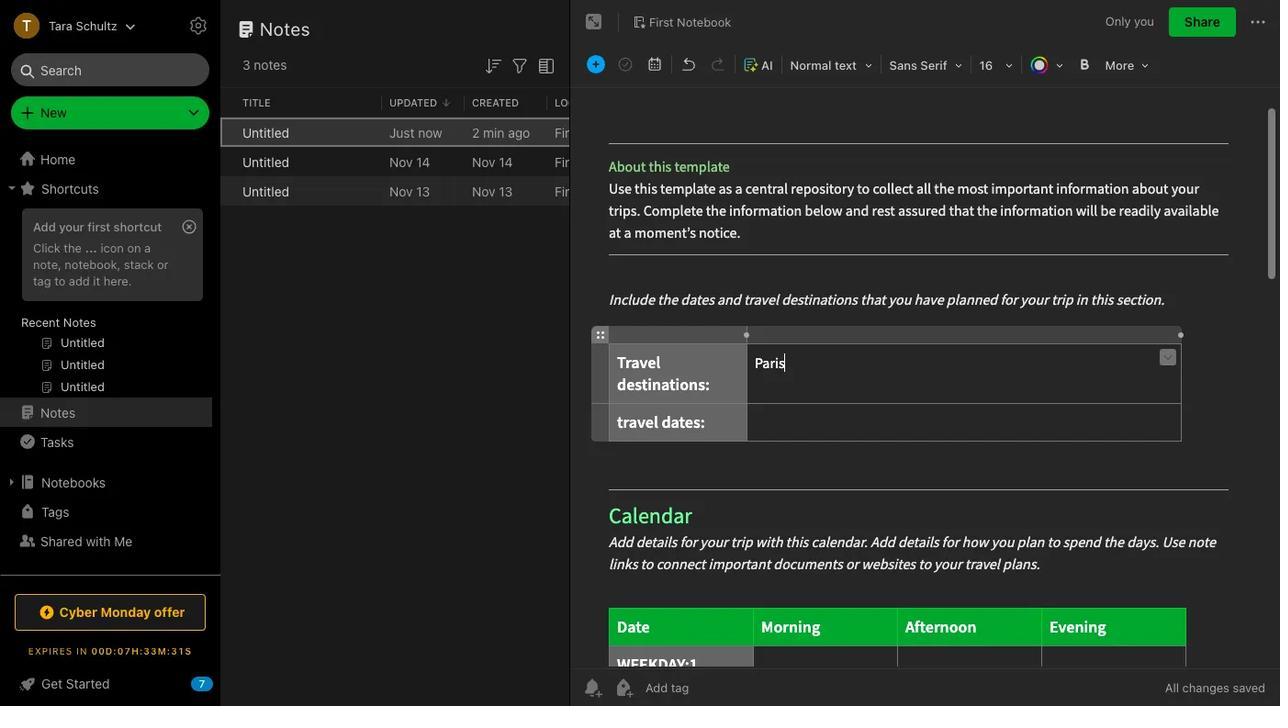 Task type: locate. For each thing, give the bounding box(es) containing it.
shortcuts button
[[0, 174, 212, 203]]

first notebook
[[650, 14, 732, 29], [555, 125, 643, 140], [555, 154, 643, 170], [555, 183, 643, 199]]

note window element
[[571, 0, 1281, 707]]

nov 14 down 'just now'
[[390, 154, 431, 170]]

trash link
[[0, 567, 212, 596]]

Add filters field
[[509, 53, 531, 77]]

2
[[472, 125, 480, 140]]

me
[[114, 533, 133, 549]]

14 down 2 min ago
[[499, 154, 513, 170]]

row group containing untitled
[[221, 118, 878, 206]]

expand notebooks image
[[5, 475, 19, 490]]

nov 14 down min
[[472, 154, 513, 170]]

2 13 from the left
[[499, 183, 513, 199]]

schultz
[[76, 18, 117, 33]]

2 untitled from the top
[[243, 154, 290, 170]]

13 down 2 min ago
[[499, 183, 513, 199]]

click to collapse image
[[214, 673, 227, 695]]

nov 13 down 'just now'
[[390, 183, 430, 199]]

notes
[[260, 18, 311, 40], [63, 315, 96, 330], [40, 405, 76, 420]]

expand note image
[[583, 11, 606, 33]]

Font family field
[[884, 51, 969, 78]]

first notebook inside button
[[650, 14, 732, 29]]

1 vertical spatial untitled
[[243, 154, 290, 170]]

new button
[[11, 96, 210, 130]]

tree containing home
[[0, 144, 221, 607]]

notebook
[[677, 14, 732, 29], [584, 125, 643, 140], [584, 154, 643, 170], [584, 183, 643, 199]]

2 vertical spatial untitled
[[243, 183, 290, 199]]

get started
[[41, 676, 110, 692]]

ago
[[508, 125, 530, 140]]

group containing add your first shortcut
[[0, 203, 212, 405]]

0 horizontal spatial nov 14
[[390, 154, 431, 170]]

14 down now
[[417, 154, 431, 170]]

0 horizontal spatial 14
[[417, 154, 431, 170]]

1 horizontal spatial 14
[[499, 154, 513, 170]]

Font color field
[[1024, 51, 1070, 78]]

notebooks
[[41, 475, 106, 490]]

More field
[[1100, 51, 1156, 78]]

expires in 00d:07h:33m:31s
[[28, 646, 192, 657]]

3 untitled from the top
[[243, 183, 290, 199]]

add
[[69, 274, 90, 288]]

tasks button
[[0, 427, 212, 457]]

shortcut
[[114, 220, 162, 234]]

first
[[650, 14, 674, 29], [555, 125, 581, 140], [555, 154, 581, 170], [555, 183, 581, 199]]

untitled for nov 13
[[243, 183, 290, 199]]

notes up tasks
[[40, 405, 76, 420]]

Account field
[[0, 7, 136, 44]]

untitled
[[243, 125, 290, 140], [243, 154, 290, 170], [243, 183, 290, 199]]

1 horizontal spatial 13
[[499, 183, 513, 199]]

0 horizontal spatial nov 13
[[390, 183, 430, 199]]

group
[[0, 203, 212, 405]]

first inside button
[[650, 14, 674, 29]]

the
[[64, 241, 82, 255]]

text
[[835, 58, 857, 73]]

add tag image
[[613, 677, 635, 699]]

notes up "notes"
[[260, 18, 311, 40]]

add your first shortcut
[[33, 220, 162, 234]]

undo image
[[676, 51, 702, 77]]

Search text field
[[24, 53, 197, 86]]

cyber monday offer button
[[15, 595, 206, 631]]

cell
[[221, 118, 235, 147]]

click
[[33, 241, 60, 255]]

with
[[86, 533, 111, 549]]

nov
[[390, 154, 413, 170], [472, 154, 496, 170], [390, 183, 413, 199], [472, 183, 496, 199]]

0 horizontal spatial 13
[[417, 183, 430, 199]]

0 vertical spatial notes
[[260, 18, 311, 40]]

ai
[[762, 58, 773, 73]]

just
[[390, 125, 415, 140]]

shared
[[40, 533, 82, 549]]

notes
[[254, 57, 287, 73]]

None search field
[[24, 53, 197, 86]]

offer
[[154, 605, 185, 620]]

1 horizontal spatial nov 14
[[472, 154, 513, 170]]

Font size field
[[974, 51, 1020, 78]]

7
[[199, 678, 205, 690]]

bold image
[[1072, 51, 1098, 77]]

only you
[[1106, 14, 1155, 29]]

here.
[[104, 274, 132, 288]]

location
[[555, 96, 607, 108]]

tree
[[0, 144, 221, 607]]

row group
[[221, 118, 878, 206]]

2 min ago
[[472, 125, 530, 140]]

all changes saved
[[1166, 681, 1266, 696]]

1 nov 13 from the left
[[390, 183, 430, 199]]

expires
[[28, 646, 73, 657]]

share button
[[1170, 7, 1237, 37]]

icon on a note, notebook, stack or tag to add it here.
[[33, 241, 169, 288]]

notes right recent
[[63, 315, 96, 330]]

13
[[417, 183, 430, 199], [499, 183, 513, 199]]

00d:07h:33m:31s
[[91, 646, 192, 657]]

tasks
[[40, 434, 74, 450]]

notebooks link
[[0, 468, 212, 497]]

settings image
[[187, 15, 210, 37]]

a
[[144, 241, 151, 255]]

1 horizontal spatial nov 13
[[472, 183, 513, 199]]

group inside tree
[[0, 203, 212, 405]]

nov 13 down min
[[472, 183, 513, 199]]

0 vertical spatial untitled
[[243, 125, 290, 140]]

cell inside row group
[[221, 118, 235, 147]]

nov 13
[[390, 183, 430, 199], [472, 183, 513, 199]]

13 down now
[[417, 183, 430, 199]]

created
[[472, 96, 519, 108]]

on
[[127, 241, 141, 255]]

14
[[417, 154, 431, 170], [499, 154, 513, 170]]

Help and Learning task checklist field
[[0, 670, 221, 699]]

home link
[[0, 144, 221, 174]]



Task type: describe. For each thing, give the bounding box(es) containing it.
stack
[[124, 257, 154, 272]]

trash
[[40, 574, 73, 589]]

notes link
[[0, 398, 212, 427]]

get
[[41, 676, 63, 692]]

you
[[1135, 14, 1155, 29]]

1 untitled from the top
[[243, 125, 290, 140]]

1 13 from the left
[[417, 183, 430, 199]]

your
[[59, 220, 84, 234]]

More actions field
[[1248, 7, 1270, 37]]

shared with me link
[[0, 527, 212, 556]]

ai button
[[738, 51, 780, 78]]

icon
[[101, 241, 124, 255]]

add a reminder image
[[582, 677, 604, 699]]

first
[[88, 220, 110, 234]]

1 vertical spatial notes
[[63, 315, 96, 330]]

sans
[[890, 58, 918, 73]]

calendar event image
[[642, 51, 668, 77]]

or
[[157, 257, 169, 272]]

add filters image
[[509, 55, 531, 77]]

Heading level field
[[784, 51, 879, 78]]

now
[[418, 125, 443, 140]]

tags button
[[0, 497, 212, 527]]

shared with me
[[40, 533, 133, 549]]

only
[[1106, 14, 1132, 29]]

in
[[76, 646, 88, 657]]

Sort options field
[[482, 53, 504, 77]]

title
[[243, 96, 271, 108]]

more actions image
[[1248, 11, 1270, 33]]

to
[[54, 274, 66, 288]]

add
[[33, 220, 56, 234]]

new
[[40, 105, 67, 120]]

serif
[[921, 58, 948, 73]]

normal text
[[791, 58, 857, 73]]

updated
[[390, 96, 437, 108]]

more
[[1106, 58, 1135, 73]]

2 14 from the left
[[499, 154, 513, 170]]

1 14 from the left
[[417, 154, 431, 170]]

Insert field
[[583, 51, 610, 77]]

changes
[[1183, 681, 1230, 696]]

recent notes
[[21, 315, 96, 330]]

cyber
[[59, 605, 98, 620]]

2 vertical spatial notes
[[40, 405, 76, 420]]

normal
[[791, 58, 832, 73]]

just now
[[390, 125, 443, 140]]

...
[[85, 241, 97, 255]]

Note Editor text field
[[571, 88, 1281, 669]]

notebook inside button
[[677, 14, 732, 29]]

min
[[483, 125, 505, 140]]

notebook,
[[65, 257, 121, 272]]

tags
[[41, 504, 69, 520]]

all
[[1166, 681, 1180, 696]]

click the ...
[[33, 241, 97, 255]]

saved
[[1234, 681, 1266, 696]]

cyber monday offer
[[59, 605, 185, 620]]

Add tag field
[[644, 680, 782, 697]]

note,
[[33, 257, 61, 272]]

started
[[66, 676, 110, 692]]

share
[[1185, 14, 1221, 29]]

tara schultz
[[49, 18, 117, 33]]

3 notes
[[243, 57, 287, 73]]

3
[[243, 57, 251, 73]]

home
[[40, 151, 76, 167]]

tag
[[33, 274, 51, 288]]

1 nov 14 from the left
[[390, 154, 431, 170]]

tara
[[49, 18, 73, 33]]

2 nov 13 from the left
[[472, 183, 513, 199]]

shortcuts
[[41, 181, 99, 196]]

first notebook button
[[627, 9, 738, 35]]

View options field
[[531, 53, 558, 77]]

2 nov 14 from the left
[[472, 154, 513, 170]]

monday
[[101, 605, 151, 620]]

untitled for nov 14
[[243, 154, 290, 170]]

sans serif
[[890, 58, 948, 73]]

it
[[93, 274, 100, 288]]

16
[[980, 58, 994, 73]]

recent
[[21, 315, 60, 330]]



Task type: vqa. For each thing, say whether or not it's contained in the screenshot.
Monday
yes



